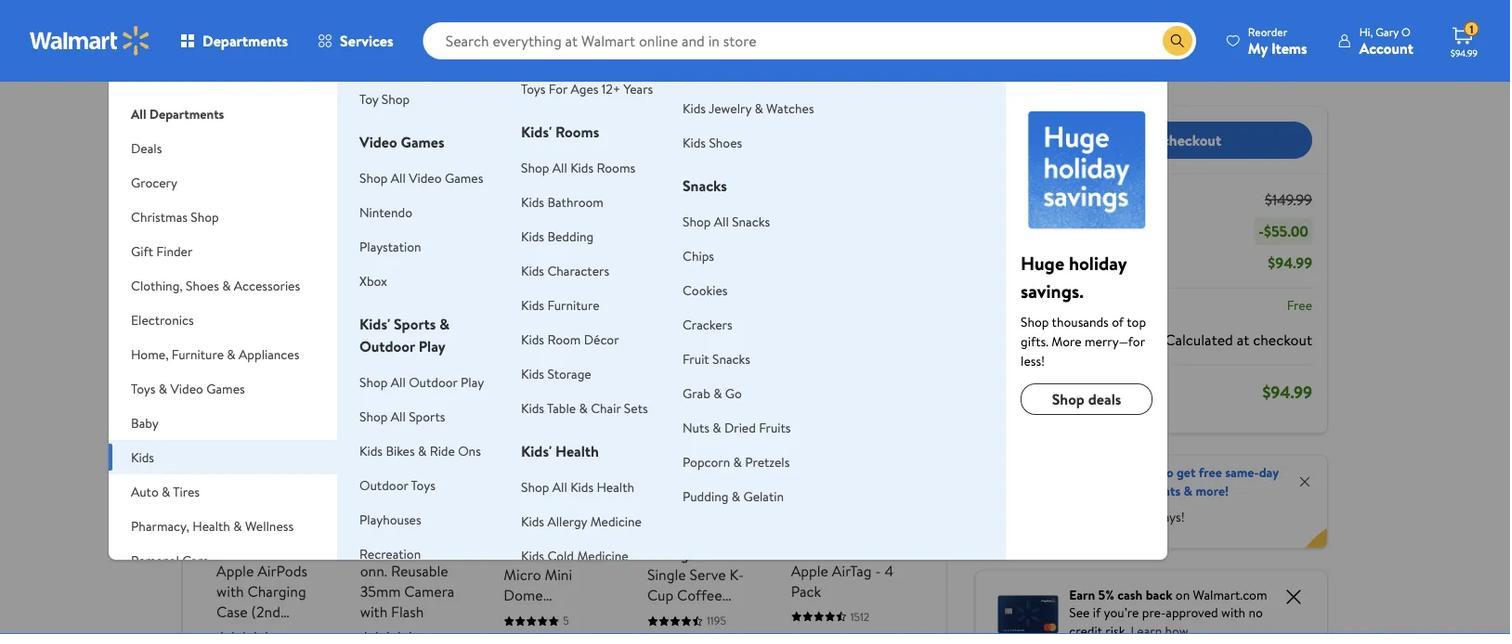 Task type: vqa. For each thing, say whether or not it's contained in the screenshot.
risk.
yes



Task type: describe. For each thing, give the bounding box(es) containing it.
1 horizontal spatial toys
[[411, 476, 436, 494]]

appliances
[[239, 345, 299, 363]]

table
[[547, 399, 576, 417]]

hi,
[[1360, 24, 1373, 39]]

1 vertical spatial health
[[597, 478, 635, 496]]

o
[[1402, 24, 1411, 39]]

see
[[1070, 604, 1090, 622]]

protection
[[403, 66, 463, 84]]

auto
[[131, 483, 159, 501]]

best seller for now
[[368, 347, 418, 362]]

characters
[[548, 262, 610, 280]]

3-year plan - $11.00
[[355, 135, 460, 153]]

$149.99
[[1265, 190, 1313, 210]]

add to cart image for apple airpods with charging case (2nd generation)
[[227, 462, 249, 485]]

35mm
[[360, 581, 401, 601]]

1 horizontal spatial play
[[461, 373, 484, 391]]

for
[[549, 79, 568, 98]]

1
[[1470, 21, 1474, 37]]

dome
[[504, 585, 543, 605]]

medicine for kids cold medicine
[[577, 547, 629, 565]]

free for free 30-day returns
[[328, 14, 353, 32]]

$11.00
[[428, 135, 460, 153]]

nuts & dried fruits link
[[683, 419, 791, 437]]

crossbody,
[[504, 605, 575, 626]]

1 vertical spatial $55.00
[[1264, 221, 1309, 242]]

airpods
[[258, 560, 307, 581]]

can
[[410, 111, 427, 127]]

kids for kids cold medicine
[[521, 547, 544, 565]]

total
[[1060, 382, 1090, 402]]

0 vertical spatial games
[[401, 132, 445, 152]]

toy
[[360, 90, 379, 108]]

with inside earn 5% cash back on walmart.com see if you're pre-approved with no credit risk.
[[1222, 604, 1246, 622]]

kids for kids jewelry & watches
[[683, 99, 706, 117]]

holiday
[[1069, 250, 1127, 276]]

deals
[[131, 139, 162, 157]]

gift finder
[[131, 242, 193, 260]]

kids backpacks & accessories
[[683, 45, 779, 83]]

subtotal
[[991, 190, 1045, 210]]

apple inside now $99.00 $129.00 apple airpods with charging case (2nd generation)
[[216, 560, 254, 581]]

shop for shop all video games
[[360, 169, 388, 187]]

reorder
[[1249, 24, 1288, 39]]

top
[[1127, 313, 1146, 331]]

shop inside dropdown button
[[191, 208, 219, 226]]

1 vertical spatial snacks
[[732, 212, 770, 230]]

1 horizontal spatial at
[[1237, 329, 1250, 350]]

& inside kids backpacks & accessories
[[771, 45, 779, 63]]

$187.00 keurig k-cafe single serve k- cup coffee maker, latte maker
[[648, 516, 744, 635]]

allergy
[[548, 512, 587, 530]]

shop all snacks
[[683, 212, 770, 230]]

30-
[[356, 14, 376, 32]]

departments inside popup button
[[203, 31, 288, 51]]

$24.98
[[360, 539, 398, 557]]

member
[[1112, 464, 1159, 482]]

become a member to get free same-day delivery, gas discounts & more!
[[1054, 464, 1279, 500]]

cafe
[[707, 544, 737, 564]]

xbox
[[360, 272, 387, 290]]

0 vertical spatial day
[[376, 14, 395, 32]]

kids for kids characters
[[521, 262, 544, 280]]

kids button
[[109, 440, 337, 475]]

onn.
[[360, 560, 387, 581]]

kids for kids bedding
[[521, 227, 544, 245]]

cookies
[[683, 281, 728, 299]]

kids for kids table & chair sets
[[521, 399, 544, 417]]

now $99.00 $129.00 apple airpods with charging case (2nd generation)
[[216, 516, 307, 635]]

departments inside 'link'
[[149, 105, 224, 123]]

now for $99.00
[[216, 516, 250, 539]]

christmas shop
[[131, 208, 219, 226]]

all for video games
[[391, 169, 406, 187]]

pharmacy, health & wellness button
[[109, 509, 337, 544]]

& inside kids' sports & outdoor play
[[440, 314, 450, 334]]

save for later button
[[704, 211, 786, 241]]

now $19.88 group
[[360, 336, 470, 635]]

shop inside huge holiday savings. shop thousands of top gifts. more merry—for less!
[[1021, 313, 1049, 331]]

pack
[[791, 581, 822, 601]]

all inside 'link'
[[131, 105, 146, 123]]

shop all outdoor play link
[[360, 373, 484, 391]]

more
[[1052, 332, 1082, 350]]

jewelry
[[709, 99, 752, 117]]

all for kids' health
[[553, 478, 567, 496]]

room
[[548, 330, 581, 348]]

departments button
[[165, 19, 303, 63]]

mini
[[545, 564, 572, 585]]

grab
[[683, 384, 711, 402]]

$14.00 group
[[504, 336, 614, 635]]

add to cart image
[[371, 462, 393, 485]]

toys for ages 12+ years
[[521, 79, 653, 98]]

search icon image
[[1170, 33, 1185, 48]]

savings
[[991, 221, 1040, 242]]

1195
[[707, 613, 726, 629]]

one
[[356, 111, 374, 127]]

with inside now $99.00 $129.00 apple airpods with charging case (2nd generation)
[[216, 581, 244, 601]]

playhouses
[[360, 511, 421, 529]]

crackers
[[683, 315, 733, 334]]

free inside become a member to get free same-day delivery, gas discounts & more!
[[1199, 464, 1223, 482]]

at inside view details (only one option can be selected at a time.)
[[488, 111, 497, 127]]

toys for toys for ages 12+ years
[[521, 79, 546, 98]]

shop up option
[[382, 90, 410, 108]]

0 horizontal spatial k-
[[693, 544, 707, 564]]

plan for $8.00
[[393, 165, 416, 183]]

& down electronics dropdown button
[[227, 345, 236, 363]]

1 vertical spatial outdoor
[[409, 373, 458, 391]]

taxes
[[991, 329, 1026, 350]]

games for toys & video games
[[206, 380, 245, 398]]

kids' for kids' health
[[521, 441, 552, 462]]

accessories for kids backpacks & accessories
[[683, 65, 749, 83]]

credit
[[1070, 622, 1103, 635]]

& left "tires"
[[162, 483, 170, 501]]

add for the $14.00 group
[[537, 464, 560, 482]]

seller inside now $99.00 group
[[248, 347, 274, 362]]

now $99.00 group
[[216, 336, 327, 635]]

kids table & chair sets link
[[521, 399, 648, 417]]

video for shop all video games
[[409, 169, 442, 187]]

banner containing become a member to get free same-day delivery, gas discounts & more!
[[976, 456, 1328, 549]]

kids for kids bathroom
[[521, 193, 544, 211]]

for inside button
[[737, 217, 753, 235]]

recreation link
[[360, 545, 421, 563]]

with inside 'now $19.88 $24.98 onn. reusable 35mm camera with flash'
[[360, 601, 388, 622]]

clothing, shoes & accessories button
[[109, 268, 337, 303]]

seller for now
[[392, 347, 418, 362]]

add button inside now $19.88 group
[[363, 458, 431, 488]]

shop all kids health link
[[521, 478, 635, 496]]

kids bedding
[[521, 227, 594, 245]]

shop all video games link
[[360, 169, 483, 187]]

kids for kids furniture
[[521, 296, 544, 314]]

a inside become a member to get free same-day delivery, gas discounts & more!
[[1102, 464, 1109, 482]]

shoes for kids
[[709, 133, 742, 151]]

charging
[[248, 581, 306, 601]]

bathroom
[[548, 193, 604, 211]]

savings.
[[1021, 278, 1084, 304]]

crackers link
[[683, 315, 733, 334]]

video for toys & video games
[[170, 380, 203, 398]]

outdoor toys link
[[360, 476, 436, 494]]

kids bathroom link
[[521, 193, 604, 211]]

kids storage
[[521, 365, 592, 383]]

& inside become a member to get free same-day delivery, gas discounts & more!
[[1184, 482, 1193, 500]]

plan for $11.00
[[393, 135, 416, 153]]

kids up bathroom
[[571, 158, 594, 177]]

account
[[1360, 38, 1414, 58]]

best seller inside now $99.00 group
[[224, 347, 274, 362]]

0 vertical spatial $94.99
[[1451, 46, 1478, 59]]

1 vertical spatial $94.99
[[1269, 253, 1313, 273]]

3-Year plan - $11.00 checkbox
[[327, 136, 344, 153]]

2-Year plan - $8.00 checkbox
[[327, 166, 344, 183]]

shoes for clothing,
[[186, 276, 219, 295]]

seller for $14.00
[[535, 347, 561, 362]]

5%
[[1099, 586, 1115, 604]]

if
[[1093, 604, 1101, 622]]

gift finder button
[[109, 234, 337, 268]]

home, furniture & appliances button
[[109, 337, 337, 372]]

kids for kids backpacks & accessories
[[683, 45, 706, 63]]

capital one credit card image
[[998, 592, 1058, 634]]

kids for kids bikes & ride ons
[[360, 442, 383, 460]]

later
[[757, 217, 783, 235]]

popcorn & pretzels link
[[683, 453, 790, 471]]

returns
[[399, 14, 439, 32]]

kids' for kids' rooms
[[521, 122, 552, 142]]

save
[[866, 10, 883, 23]]

add for now $19.88 group
[[393, 464, 416, 482]]

shop for shop all outdoor play
[[360, 373, 388, 391]]

$187.00
[[648, 516, 701, 539]]

& down home,
[[159, 380, 167, 398]]

& left 'go'
[[714, 384, 722, 402]]

-$55.00
[[1259, 221, 1309, 242]]

1 vertical spatial sports
[[409, 407, 445, 426]]

12+
[[602, 79, 621, 98]]

& right 'jewelry'
[[755, 99, 763, 117]]



Task type: locate. For each thing, give the bounding box(es) containing it.
now inside 'now $19.88 $24.98 onn. reusable 35mm camera with flash'
[[360, 516, 393, 539]]

kids' for kids' sports & outdoor play
[[360, 314, 390, 334]]

2 vertical spatial games
[[206, 380, 245, 398]]

2 best from the left
[[368, 347, 389, 362]]

add button for $187.00
[[651, 458, 718, 488]]

& down gift finder dropdown button on the left top
[[222, 276, 231, 295]]

free down "gas"
[[1093, 508, 1116, 526]]

year
[[366, 135, 390, 153], [366, 165, 390, 183]]

add to cart image down the baby dropdown button
[[227, 462, 249, 485]]

medicine down "kids allergy medicine" link
[[577, 547, 629, 565]]

video games
[[360, 132, 445, 152]]

4 add button from the left
[[651, 458, 718, 488]]

add inside now $19.88 group
[[393, 464, 416, 482]]

2 best seller from the left
[[368, 347, 418, 362]]

0 horizontal spatial shoes
[[186, 276, 219, 295]]

clothing,
[[131, 276, 183, 295]]

kids left room
[[521, 330, 544, 348]]

0 horizontal spatial play
[[419, 336, 446, 357]]

shoes down 'jewelry'
[[709, 133, 742, 151]]

sports up shop all outdoor play
[[394, 314, 436, 334]]

kids' inside kids' sports & outdoor play
[[360, 314, 390, 334]]

$99.00 inside $99.00 apple airtag - 4 pack
[[791, 539, 829, 557]]

furniture inside dropdown button
[[172, 345, 224, 363]]

outdoor
[[360, 336, 415, 357], [409, 373, 458, 391], [360, 476, 408, 494]]

christmas
[[131, 208, 188, 226]]

kids shoes
[[683, 133, 742, 151]]

coffee
[[677, 585, 722, 605]]

health inside dropdown button
[[193, 517, 230, 535]]

0 vertical spatial sports
[[394, 314, 436, 334]]

1 vertical spatial departments
[[149, 105, 224, 123]]

1 horizontal spatial a
[[1102, 464, 1109, 482]]

kids room décor link
[[521, 330, 619, 348]]

outdoor up shop all outdoor play link
[[360, 336, 415, 357]]

you
[[849, 10, 863, 23]]

checkout inside the continue to checkout button
[[1162, 130, 1222, 150]]

free up calculated at checkout
[[1287, 296, 1313, 314]]

best seller for $14.00
[[511, 347, 561, 362]]

0 vertical spatial $55.00
[[890, 8, 924, 24]]

0 vertical spatial kids'
[[521, 122, 552, 142]]

2 seller from the left
[[392, 347, 418, 362]]

1 vertical spatial year
[[366, 165, 390, 183]]

1 horizontal spatial free
[[1199, 464, 1223, 482]]

plan down 3-year plan - $11.00 on the left of the page
[[393, 165, 416, 183]]

1 horizontal spatial shoes
[[709, 133, 742, 151]]

1 horizontal spatial $55.00
[[1264, 221, 1309, 242]]

1 horizontal spatial checkout
[[1253, 329, 1313, 350]]

shop down 3-
[[360, 169, 388, 187]]

rooms
[[556, 122, 600, 142], [597, 158, 636, 177]]

1 vertical spatial to
[[1162, 464, 1174, 482]]

selected
[[445, 111, 485, 127]]

0 vertical spatial a
[[500, 111, 505, 127]]

shop all video games
[[360, 169, 483, 187]]

- inside $99.00 apple airtag - 4 pack
[[876, 560, 881, 581]]

toys inside dropdown button
[[131, 380, 156, 398]]

year for 2-
[[366, 165, 390, 183]]

apple inside $99.00 apple airtag - 4 pack
[[791, 560, 829, 581]]

year down 3-
[[366, 165, 390, 183]]

1 horizontal spatial add to cart image
[[514, 462, 537, 485]]

0 vertical spatial shoes
[[709, 133, 742, 151]]

best seller up shop all outdoor play link
[[368, 347, 418, 362]]

1 vertical spatial play
[[461, 373, 484, 391]]

1 plan from the top
[[393, 135, 416, 153]]

$129.00
[[216, 539, 259, 557]]

less!
[[1021, 352, 1045, 370]]

0 horizontal spatial with
[[216, 581, 244, 601]]

to inside button
[[1145, 130, 1159, 150]]

fruit snacks link
[[683, 350, 751, 368]]

all
[[131, 105, 146, 123], [553, 158, 567, 177], [391, 169, 406, 187], [714, 212, 729, 230], [391, 373, 406, 391], [391, 407, 406, 426], [553, 478, 567, 496]]

discounts
[[1127, 482, 1181, 500]]

kids allergy medicine link
[[521, 512, 642, 530]]

Try Walmart+ free for 30 days! checkbox
[[991, 509, 1007, 525]]

1 vertical spatial free
[[1287, 296, 1313, 314]]

day inside become a member to get free same-day delivery, gas discounts & more!
[[1260, 464, 1279, 482]]

add to cart image for $14.00
[[514, 462, 537, 485]]

kids bedding link
[[521, 227, 594, 245]]

furniture up toys & video games
[[172, 345, 224, 363]]

playhouses link
[[360, 511, 421, 529]]

kids for kids storage
[[521, 365, 544, 383]]

1 seller from the left
[[248, 347, 274, 362]]

add for now $99.00 group
[[249, 464, 273, 482]]

$99.00 up airpods at the bottom of the page
[[254, 516, 303, 539]]

day left returns
[[376, 14, 395, 32]]

seller up shop all outdoor play link
[[392, 347, 418, 362]]

& right backpacks
[[771, 45, 779, 63]]

accessories down gift finder dropdown button on the left top
[[234, 276, 300, 295]]

1 add to cart image from the left
[[227, 462, 249, 485]]

0 vertical spatial checkout
[[1162, 130, 1222, 150]]

kids storage link
[[521, 365, 592, 383]]

3 seller from the left
[[535, 347, 561, 362]]

1 year from the top
[[366, 135, 390, 153]]

estimated
[[991, 382, 1056, 402]]

0 vertical spatial to
[[1145, 130, 1159, 150]]

& right table
[[579, 399, 588, 417]]

add button inside now $99.00 group
[[220, 458, 287, 488]]

0 vertical spatial accessories
[[683, 65, 749, 83]]

1 vertical spatial shoes
[[186, 276, 219, 295]]

a inside view details (only one option can be selected at a time.)
[[500, 111, 505, 127]]

kids left table
[[521, 399, 544, 417]]

best down electronics dropdown button
[[224, 347, 245, 362]]

best for $14.00
[[511, 347, 533, 362]]

1 apple from the left
[[216, 560, 254, 581]]

for left 30
[[1119, 508, 1136, 526]]

shop up chips link
[[683, 212, 711, 230]]

add to cart image inside the $14.00 group
[[514, 462, 537, 485]]

0 vertical spatial plan
[[393, 135, 416, 153]]

3-
[[355, 135, 366, 153]]

checkout right continue
[[1162, 130, 1222, 150]]

& left pretzels
[[734, 453, 742, 471]]

shop up "gifts."
[[1021, 313, 1049, 331]]

rooms up bathroom
[[597, 158, 636, 177]]

health up kids allergy medicine
[[597, 478, 635, 496]]

kids inside kids backpacks & accessories
[[683, 45, 706, 63]]

video down 3-year plan - $11.00 on the left of the page
[[409, 169, 442, 187]]

medicine right allergy
[[591, 512, 642, 530]]

toys for toys & video games
[[131, 380, 156, 398]]

0 horizontal spatial for
[[737, 217, 753, 235]]

toy shop
[[360, 90, 410, 108]]

shop down grocery dropdown button
[[191, 208, 219, 226]]

shop for shop deals
[[1052, 389, 1085, 410]]

best up kids storage
[[511, 347, 533, 362]]

merry—for
[[1085, 332, 1145, 350]]

health for kids' health
[[556, 441, 599, 462]]

1 horizontal spatial video
[[360, 132, 397, 152]]

now
[[216, 516, 250, 539], [360, 516, 393, 539]]

best inside now $19.88 group
[[368, 347, 389, 362]]

toy shop link
[[360, 90, 410, 108]]

2 vertical spatial toys
[[411, 476, 436, 494]]

play up shop all outdoor play link
[[419, 336, 446, 357]]

- for $11.00
[[419, 135, 424, 153]]

2 vertical spatial health
[[193, 517, 230, 535]]

0 horizontal spatial $99.00
[[254, 516, 303, 539]]

now for $19.88
[[360, 516, 393, 539]]

fruits
[[759, 419, 791, 437]]

all for snacks
[[714, 212, 729, 230]]

play up ons
[[461, 373, 484, 391]]

sports inside kids' sports & outdoor play
[[394, 314, 436, 334]]

kids jewelry & watches
[[683, 99, 814, 117]]

seller inside the $14.00 group
[[535, 347, 561, 362]]

kids bikes & ride ons
[[360, 442, 481, 460]]

1 vertical spatial free
[[1093, 508, 1116, 526]]

1 horizontal spatial with
[[360, 601, 388, 622]]

apple left airtag
[[791, 560, 829, 581]]

cold
[[548, 547, 574, 565]]

year down the one at the left
[[366, 135, 390, 153]]

2 horizontal spatial best
[[511, 347, 533, 362]]

add down kids' health
[[537, 464, 560, 482]]

2 vertical spatial outdoor
[[360, 476, 408, 494]]

all departments link
[[109, 82, 337, 131]]

to inside become a member to get free same-day delivery, gas discounts & more!
[[1162, 464, 1174, 482]]

checkout right calculated
[[1253, 329, 1313, 350]]

free right get
[[1199, 464, 1223, 482]]

fruit
[[683, 350, 709, 368]]

shop up bikes
[[360, 407, 388, 426]]

finder
[[156, 242, 193, 260]]

kids up justice
[[521, 512, 544, 530]]

2 vertical spatial snacks
[[713, 350, 751, 368]]

3 add button from the left
[[507, 458, 575, 488]]

0 horizontal spatial checkout
[[1162, 130, 1222, 150]]

kids left storage
[[521, 365, 544, 383]]

by
[[494, 66, 507, 84]]

1 horizontal spatial best seller
[[368, 347, 418, 362]]

shop all sports
[[360, 407, 445, 426]]

0 horizontal spatial add to cart image
[[227, 462, 249, 485]]

0 vertical spatial health
[[556, 441, 599, 462]]

kids up add to cart icon
[[360, 442, 383, 460]]

kids' health
[[521, 441, 599, 462]]

best seller down electronics dropdown button
[[224, 347, 274, 362]]

grab & go link
[[683, 384, 742, 402]]

nintendo
[[360, 203, 413, 221]]

best for now
[[368, 347, 389, 362]]

popcorn
[[683, 453, 730, 471]]

kids inside dropdown button
[[131, 448, 154, 466]]

& up the $129.00
[[233, 517, 242, 535]]

playstation
[[360, 237, 421, 255]]

best inside the $14.00 group
[[511, 347, 533, 362]]

toys up baby
[[131, 380, 156, 398]]

add button for $14.00
[[507, 458, 575, 488]]

0 vertical spatial departments
[[203, 31, 288, 51]]

personal care button
[[109, 544, 337, 578]]

you're
[[1104, 604, 1139, 622]]

more!
[[1196, 482, 1229, 500]]

1 horizontal spatial furniture
[[548, 296, 600, 314]]

best up shop all outdoor play link
[[368, 347, 389, 362]]

shop all sports link
[[360, 407, 445, 426]]

0 horizontal spatial to
[[1145, 130, 1159, 150]]

kids furniture
[[521, 296, 600, 314]]

kids left bedding
[[521, 227, 544, 245]]

2 vertical spatial $94.99
[[1263, 380, 1313, 404]]

apple airtag - 4 pack group
[[791, 336, 901, 635]]

shoes down gift finder dropdown button on the left top
[[186, 276, 219, 295]]

add button for apple airpods with charging case (2nd generation)
[[220, 458, 287, 488]]

airtag
[[832, 560, 872, 581]]

1 best seller from the left
[[224, 347, 274, 362]]

add button inside $187.00 'group'
[[651, 458, 718, 488]]

$14.00
[[504, 516, 552, 539]]

Walmart Site-Wide search field
[[423, 22, 1196, 59]]

add to cart image inside now $99.00 group
[[227, 462, 249, 485]]

health for pharmacy, health & wellness
[[193, 517, 230, 535]]

rooms up shop all kids rooms
[[556, 122, 600, 142]]

popcorn & pretzels
[[683, 453, 790, 471]]

seller
[[248, 347, 274, 362], [392, 347, 418, 362], [535, 347, 561, 362]]

1 horizontal spatial free
[[1287, 296, 1313, 314]]

2 horizontal spatial video
[[409, 169, 442, 187]]

- for 4
[[876, 560, 881, 581]]

5
[[563, 613, 569, 629]]

1 vertical spatial for
[[1119, 508, 1136, 526]]

seller inside now $19.88 group
[[392, 347, 418, 362]]

& up shop all outdoor play
[[440, 314, 450, 334]]

apple
[[216, 560, 254, 581], [791, 560, 829, 581]]

kids' down table
[[521, 441, 552, 462]]

(only
[[326, 111, 353, 127]]

accessories inside dropdown button
[[234, 276, 300, 295]]

tires
[[173, 483, 200, 501]]

2 add button from the left
[[363, 458, 431, 488]]

be
[[430, 111, 442, 127]]

1 horizontal spatial k-
[[730, 564, 744, 585]]

1 vertical spatial furniture
[[172, 345, 224, 363]]

outdoor toys
[[360, 476, 436, 494]]

0 vertical spatial furniture
[[548, 296, 600, 314]]

k- right keurig
[[693, 544, 707, 564]]

with down the personal care dropdown button
[[216, 581, 244, 601]]

kids' sports & outdoor play
[[360, 314, 450, 357]]

2 vertical spatial video
[[170, 380, 203, 398]]

a
[[500, 111, 505, 127], [1102, 464, 1109, 482]]

reusable
[[391, 560, 448, 581]]

kids for kids room décor
[[521, 330, 544, 348]]

plan down option
[[393, 135, 416, 153]]

k- right 'serve' at the bottom
[[730, 564, 744, 585]]

kids left cold
[[521, 547, 544, 565]]

video inside dropdown button
[[170, 380, 203, 398]]

$94.99 down -$55.00
[[1269, 253, 1313, 273]]

$55.00 right save
[[890, 8, 924, 24]]

outdoor inside kids' sports & outdoor play
[[360, 336, 415, 357]]

0 vertical spatial play
[[419, 336, 446, 357]]

2 horizontal spatial seller
[[535, 347, 561, 362]]

1 best from the left
[[224, 347, 245, 362]]

best seller up kids storage
[[511, 347, 561, 362]]

1 horizontal spatial now
[[360, 516, 393, 539]]

shop down kids' rooms
[[521, 158, 549, 177]]

kids down kids jewelry & watches link
[[683, 133, 706, 151]]

2 horizontal spatial with
[[1222, 604, 1246, 622]]

0 horizontal spatial $55.00
[[890, 8, 924, 24]]

all for kids' sports & outdoor play
[[391, 373, 406, 391]]

games inside toys & video games dropdown button
[[206, 380, 245, 398]]

kids furniture link
[[521, 296, 600, 314]]

0 horizontal spatial best seller
[[224, 347, 274, 362]]

health up the $129.00
[[193, 517, 230, 535]]

gifts.
[[1021, 332, 1049, 350]]

2 vertical spatial kids'
[[521, 441, 552, 462]]

accessories inside kids backpacks & accessories
[[683, 65, 749, 83]]

banner
[[976, 456, 1328, 549]]

storage
[[548, 365, 592, 383]]

2 apple from the left
[[791, 560, 829, 581]]

shop for shop all kids health
[[521, 478, 549, 496]]

shoes inside dropdown button
[[186, 276, 219, 295]]

no
[[1249, 604, 1263, 622]]

1 vertical spatial toys
[[131, 380, 156, 398]]

1 vertical spatial video
[[409, 169, 442, 187]]

best seller inside the $14.00 group
[[511, 347, 561, 362]]

for
[[737, 217, 753, 235], [1119, 508, 1136, 526]]

kids image
[[1021, 104, 1153, 236]]

add down bikes
[[393, 464, 416, 482]]

$94.99 down 1
[[1451, 46, 1478, 59]]

toys down the kids bikes & ride ons
[[411, 476, 436, 494]]

medicine for kids allergy medicine
[[591, 512, 642, 530]]

Search search field
[[423, 22, 1196, 59]]

2 horizontal spatial best seller
[[511, 347, 561, 362]]

1 now from the left
[[216, 516, 250, 539]]

cash
[[1118, 586, 1143, 604]]

2 add to cart image from the left
[[514, 462, 537, 485]]

kids for kids dropdown button
[[131, 448, 154, 466]]

$187.00 group
[[648, 336, 758, 635]]

1 horizontal spatial day
[[1260, 464, 1279, 482]]

0 vertical spatial at
[[488, 111, 497, 127]]

0 vertical spatial rooms
[[556, 122, 600, 142]]

now up recreation
[[360, 516, 393, 539]]

free left 30-
[[328, 14, 353, 32]]

kids up kids bedding
[[521, 193, 544, 211]]

outdoor up shop all sports link
[[409, 373, 458, 391]]

years
[[624, 79, 653, 98]]

1 vertical spatial accessories
[[234, 276, 300, 295]]

to right continue
[[1145, 130, 1159, 150]]

add up wellness
[[249, 464, 273, 482]]

2 plan from the top
[[393, 165, 416, 183]]

furniture
[[548, 296, 600, 314], [172, 345, 224, 363]]

$8.00
[[427, 165, 459, 183]]

0 horizontal spatial seller
[[248, 347, 274, 362]]

2 year from the top
[[366, 165, 390, 183]]

kids' down for in the left of the page
[[521, 122, 552, 142]]

shop for shop all snacks
[[683, 212, 711, 230]]

at right selected
[[488, 111, 497, 127]]

2 now from the left
[[360, 516, 393, 539]]

kids characters link
[[521, 262, 610, 280]]

1 vertical spatial games
[[445, 169, 483, 187]]

outdoor up playhouses
[[360, 476, 408, 494]]

save
[[708, 217, 734, 235]]

huge holiday savings. shop thousands of top gifts. more merry—for less!
[[1021, 250, 1146, 370]]

0 horizontal spatial accessories
[[234, 276, 300, 295]]

0 vertical spatial free
[[328, 14, 353, 32]]

health up shop all kids health "link"
[[556, 441, 599, 462]]

pudding & gelatin
[[683, 487, 784, 505]]

bikes
[[386, 442, 415, 460]]

seller down electronics dropdown button
[[248, 347, 274, 362]]

games down the $11.00
[[445, 169, 483, 187]]

kids bathroom
[[521, 193, 604, 211]]

add inside now $99.00 group
[[249, 464, 273, 482]]

furniture for kids
[[548, 296, 600, 314]]

0 horizontal spatial free
[[1093, 508, 1116, 526]]

3 best seller from the left
[[511, 347, 561, 362]]

add up 'view'
[[326, 66, 349, 84]]

checkout for calculated at checkout
[[1253, 329, 1313, 350]]

0 vertical spatial for
[[737, 217, 753, 235]]

close walmart plus section image
[[1298, 474, 1313, 489]]

1 vertical spatial kids'
[[360, 314, 390, 334]]

apple down the $129.00
[[216, 560, 254, 581]]

walmart image
[[30, 26, 151, 56]]

- for $8.00
[[419, 165, 424, 183]]

1 horizontal spatial best
[[368, 347, 389, 362]]

departments
[[203, 31, 288, 51], [149, 105, 224, 123]]

0 vertical spatial toys
[[521, 79, 546, 98]]

0 vertical spatial outdoor
[[360, 336, 415, 357]]

case
[[216, 601, 248, 622]]

0 horizontal spatial best
[[224, 347, 245, 362]]

electronics button
[[109, 303, 337, 337]]

a left time.)
[[500, 111, 505, 127]]

$99.00 apple airtag - 4 pack
[[791, 539, 894, 601]]

1 vertical spatial rooms
[[597, 158, 636, 177]]

day left close walmart plus section image
[[1260, 464, 1279, 482]]

free for free
[[1287, 296, 1313, 314]]

1 vertical spatial checkout
[[1253, 329, 1313, 350]]

best seller inside now $19.88 group
[[368, 347, 418, 362]]

add button inside the $14.00 group
[[507, 458, 575, 488]]

add inside $187.00 'group'
[[680, 464, 704, 482]]

video down home, furniture & appliances
[[170, 380, 203, 398]]

thousands
[[1052, 313, 1109, 331]]

0 horizontal spatial at
[[488, 111, 497, 127]]

30
[[1139, 508, 1154, 526]]

a right become
[[1102, 464, 1109, 482]]

games down can
[[401, 132, 445, 152]]

at right calculated
[[1237, 329, 1250, 350]]

walmart plus image
[[991, 474, 1046, 493]]

kids up auto
[[131, 448, 154, 466]]

1 vertical spatial day
[[1260, 464, 1279, 482]]

continue
[[1082, 130, 1141, 150]]

toys left for in the left of the page
[[521, 79, 546, 98]]

1 vertical spatial medicine
[[577, 547, 629, 565]]

0 horizontal spatial free
[[328, 14, 353, 32]]

add inside the $14.00 group
[[537, 464, 560, 482]]

$99.00 inside now $99.00 $129.00 apple airpods with charging case (2nd generation)
[[254, 516, 303, 539]]

& left ride
[[418, 442, 427, 460]]

chips
[[683, 247, 714, 265]]

$94.99 down calculated at checkout
[[1263, 380, 1313, 404]]

play inside kids' sports & outdoor play
[[419, 336, 446, 357]]

0 horizontal spatial day
[[376, 14, 395, 32]]

shop for shop all sports
[[360, 407, 388, 426]]

now inside now $99.00 $129.00 apple airpods with charging case (2nd generation)
[[216, 516, 250, 539]]

dismiss capital one banner image
[[1283, 586, 1305, 608]]

year for 3-
[[366, 135, 390, 153]]

furniture for home,
[[172, 345, 224, 363]]

1 add button from the left
[[220, 458, 287, 488]]

games for shop all video games
[[445, 169, 483, 187]]

add to cart image
[[227, 462, 249, 485], [514, 462, 537, 485]]

single
[[648, 564, 686, 585]]

all for kids' rooms
[[553, 158, 567, 177]]

chair
[[591, 399, 621, 417]]

try walmart+ free for 30 days!
[[1015, 508, 1185, 526]]

0 vertical spatial snacks
[[683, 176, 727, 196]]

sony wh-ch720n-noise canceling wireless bluetooth headphones- black, with add-on services, 1 in cart image
[[205, 0, 295, 52]]

kids for kids allergy medicine
[[521, 512, 544, 530]]

0 horizontal spatial video
[[170, 380, 203, 398]]

& left gelatin
[[732, 487, 740, 505]]

3 best from the left
[[511, 347, 533, 362]]

& left more!
[[1184, 482, 1193, 500]]

0 horizontal spatial toys
[[131, 380, 156, 398]]

pharmacy,
[[131, 517, 190, 535]]

0 vertical spatial video
[[360, 132, 397, 152]]

kids up "kids allergy medicine" link
[[571, 478, 594, 496]]

checkout for continue to checkout
[[1162, 130, 1222, 150]]

0 horizontal spatial now
[[216, 516, 250, 539]]

add up pudding
[[680, 464, 704, 482]]

0 horizontal spatial furniture
[[172, 345, 224, 363]]

kids for kids shoes
[[683, 133, 706, 151]]

0 horizontal spatial a
[[500, 111, 505, 127]]

shop for shop all kids rooms
[[521, 158, 549, 177]]

1 vertical spatial a
[[1102, 464, 1109, 482]]

& right nuts
[[713, 419, 722, 437]]

accessories for clothing, shoes & accessories
[[234, 276, 300, 295]]

best inside now $99.00 group
[[224, 347, 245, 362]]



